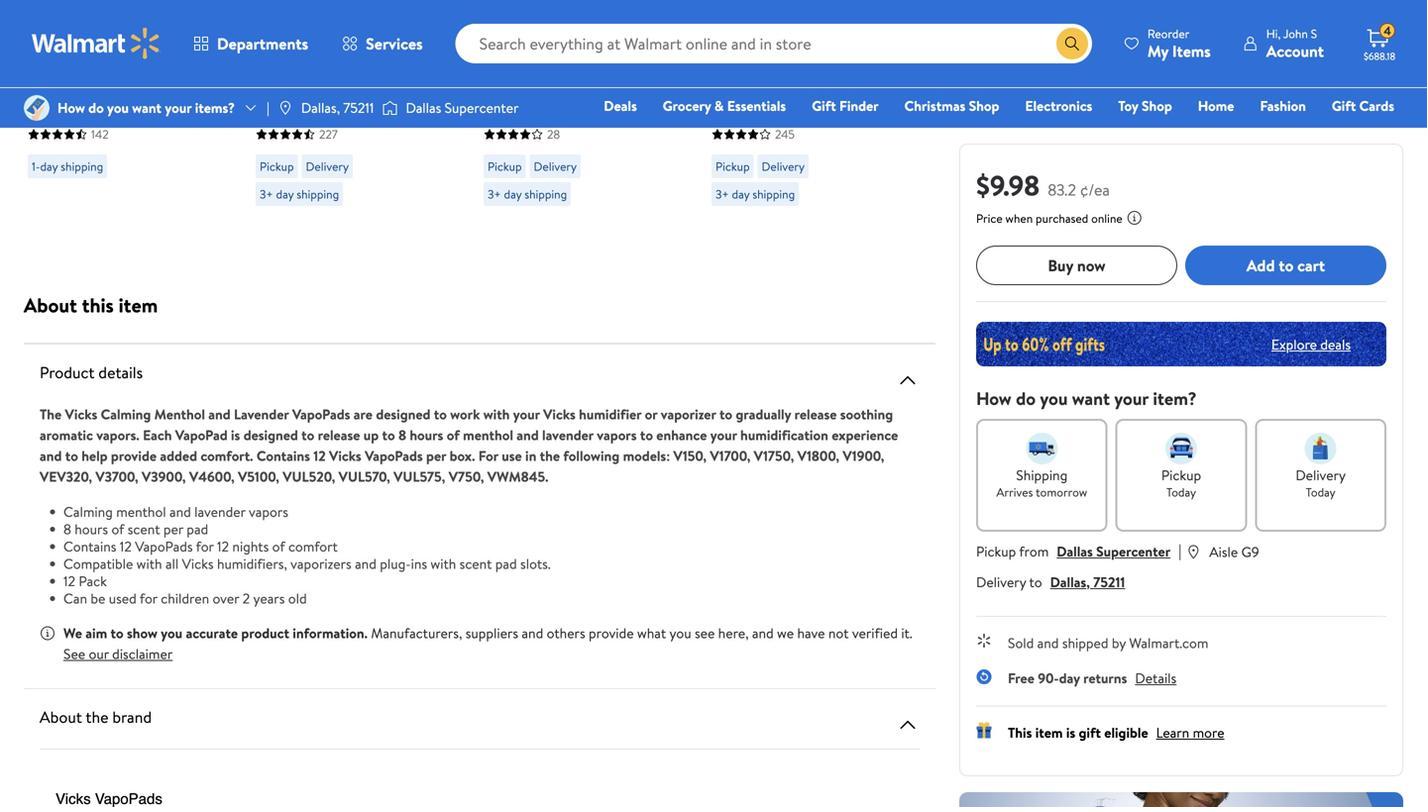 Task type: locate. For each thing, give the bounding box(es) containing it.
how for how do you want your items?
[[57, 98, 85, 117]]

calming inside calming menthol and lavender vapors 8 hours of scent per pad contains 12 vapopads for 12 nights of comfort compatible with all vicks humidifiers, vaporizers and plug-ins with scent pad slots. 12 pack can be used for children over 2 years old
[[63, 502, 113, 522]]

1 horizontal spatial sinus
[[599, 53, 634, 74]]

lavender
[[542, 426, 594, 445], [194, 502, 245, 522]]

use
[[502, 446, 522, 466]]

aromatic
[[40, 426, 93, 445]]

vul520,
[[283, 467, 335, 487]]

with right relief
[[527, 74, 557, 96]]

1 today from the left
[[1166, 484, 1196, 501]]

vapopads up children at the left bottom of the page
[[135, 537, 193, 556]]

delivery down 28 at top
[[534, 158, 577, 175]]

1 horizontal spatial is
[[1066, 723, 1075, 743]]

0 horizontal spatial release
[[318, 426, 360, 445]]

1 horizontal spatial 83.2
[[1048, 179, 1076, 201]]

83.2 inside $9.98 83.2 ¢/ea vicks vapopads refill scent pads, 12 ct, family pk
[[77, 26, 101, 45]]

0 vertical spatial provide
[[111, 446, 157, 466]]

shop right toy
[[1142, 96, 1172, 115]]

used
[[109, 589, 137, 608]]

today inside delivery today
[[1306, 484, 1336, 501]]

box.
[[450, 446, 475, 466]]

0 horizontal spatial is
[[231, 426, 240, 445]]

menthol up the for
[[463, 426, 513, 445]]

how right product details image
[[976, 387, 1012, 411]]

today for pickup
[[1166, 484, 1196, 501]]

8 up compatible
[[63, 520, 71, 539]]

8 right up at bottom left
[[398, 426, 406, 445]]

1 medicated from the left
[[307, 53, 380, 74]]

vapors inside calming menthol and lavender vapors 8 hours of scent per pad contains 12 vapopads for 12 nights of comfort compatible with all vicks humidifiers, vaporizers and plug-ins with scent pad slots. 12 pack can be used for children over 2 years old
[[249, 502, 288, 522]]

of inside the vicks calming menthol and lavender vapopads are designed to work with your vicks humidifier or vaporizer to gradually release soothing aromatic vapors. each vapopad is designed to release up to 8 hours of menthol and lavender vapors to enhance your humidification experience and to help provide added comfort. contains 12 vicks vapopads per box. for use in the following models: v150, v1700, v1750, v1800, v1900, vev320, v3700, v3900, v4600, v5100, vul520, vul570, vul575, v750, vwm845.
[[447, 426, 460, 445]]

shop right christmas on the right of page
[[969, 96, 999, 115]]

1 horizontal spatial &
[[714, 96, 724, 115]]

today for delivery
[[1306, 484, 1336, 501]]

1 horizontal spatial want
[[1072, 387, 1110, 411]]

1 horizontal spatial vapors
[[597, 426, 637, 445]]

gradually
[[736, 405, 791, 424]]

about for about this item
[[24, 291, 77, 319]]

supercenter
[[445, 98, 519, 117], [1096, 542, 1171, 561]]

aim
[[86, 624, 107, 643]]

about the brand
[[40, 707, 152, 728]]

for right all
[[196, 537, 214, 556]]

1 horizontal spatial lavender
[[542, 426, 594, 445]]

vicks left 'grocery'
[[626, 74, 662, 96]]

2 right over
[[242, 589, 250, 608]]

delivery down from
[[976, 573, 1026, 592]]

pickup inside 'pickup from dallas supercenter |'
[[976, 542, 1016, 561]]

$42.98
[[712, 23, 765, 48]]

do for how do you want your items?
[[88, 98, 104, 117]]

vicks
[[28, 53, 64, 74], [484, 53, 520, 74], [712, 53, 748, 74], [626, 74, 662, 96], [65, 405, 97, 424], [543, 405, 576, 424], [329, 446, 361, 466], [182, 554, 214, 574]]

dallas, up 'relief,'
[[301, 98, 340, 117]]

and
[[208, 405, 231, 424], [517, 426, 539, 445], [40, 446, 62, 466], [169, 502, 191, 522], [355, 554, 376, 574], [522, 624, 543, 643], [752, 624, 774, 643], [1037, 634, 1059, 653]]

day for $15.97
[[504, 186, 522, 203]]

142
[[91, 126, 109, 143]]

my
[[1147, 40, 1168, 62]]

s
[[1311, 25, 1317, 42]]

1 horizontal spatial contains
[[257, 446, 310, 466]]

2 horizontal spatial 3+
[[716, 186, 729, 203]]

1 vertical spatial 8
[[398, 426, 406, 445]]

relief
[[484, 74, 524, 96]]

1 & from the left
[[391, 96, 402, 118]]

1 3+ day shipping from the left
[[260, 186, 339, 203]]

experience
[[832, 426, 898, 445]]

2 horizontal spatial 3+ day shipping
[[716, 186, 795, 203]]

here,
[[718, 624, 749, 643]]

of right nights
[[272, 537, 285, 556]]

hours up compatible
[[75, 520, 108, 539]]

0 horizontal spatial do
[[88, 98, 104, 117]]

we aim to show you accurate product information. manufacturers, suppliers and others provide what you see here, and we have not verified it. see our disclaimer
[[63, 624, 912, 664]]

3+ day shipping for $15.97
[[488, 186, 567, 203]]

by
[[1112, 634, 1126, 653]]

1 vertical spatial lavender
[[194, 502, 245, 522]]

vaporizers
[[291, 554, 352, 574]]

and left the plug-
[[355, 554, 376, 574]]

0 horizontal spatial want
[[132, 98, 162, 117]]

lavender up following
[[542, 426, 594, 445]]

your down family
[[165, 98, 192, 117]]

2 medicated from the left
[[785, 53, 857, 74]]

0 horizontal spatial 4
[[881, 74, 891, 96]]

shop for toy shop
[[1142, 96, 1172, 115]]

gift inside gift cards registry
[[1332, 96, 1356, 115]]

75211 down dallas supercenter button
[[1093, 573, 1125, 592]]

the left brand at the bottom left of page
[[86, 707, 109, 728]]

about
[[24, 291, 77, 319], [40, 707, 82, 728]]

0 horizontal spatial medicated
[[307, 53, 380, 74]]

supercenter up dallas, 75211 button
[[1096, 542, 1171, 561]]

1 vertical spatial oz
[[381, 118, 396, 140]]

¢/ea for $9.98 83.2 ¢/ea vicks vapopads refill scent pads, 12 ct, family pk
[[105, 26, 131, 45]]

3+ down allergy
[[260, 186, 273, 203]]

1 gift from the left
[[812, 96, 836, 115]]

online
[[1091, 210, 1123, 227]]

vapopads inside calming menthol and lavender vapors 8 hours of scent per pad contains 12 vapopads for 12 nights of comfort compatible with all vicks humidifiers, vaporizers and plug-ins with scent pad slots. 12 pack can be used for children over 2 years old
[[135, 537, 193, 556]]

per up all
[[163, 520, 183, 539]]

0 vertical spatial item
[[119, 291, 158, 319]]

see
[[695, 624, 715, 643]]

1 horizontal spatial medicated
[[785, 53, 857, 74]]

product group
[[28, 0, 212, 214], [256, 0, 440, 214], [484, 0, 668, 214], [712, 0, 896, 214]]

0 horizontal spatial item
[[119, 291, 158, 319]]

0 vertical spatial want
[[132, 98, 162, 117]]

2 inside calming menthol and lavender vapors 8 hours of scent per pad contains 12 vapopads for 12 nights of comfort compatible with all vicks humidifiers, vaporizers and plug-ins with scent pad slots. 12 pack can be used for children over 2 years old
[[242, 589, 250, 608]]

12 up vul520,
[[313, 446, 326, 466]]

0 vertical spatial scent
[[128, 520, 160, 539]]

0 vertical spatial ¢/ea
[[105, 26, 131, 45]]

$9.98 for $9.98 83.2 ¢/ea
[[976, 166, 1040, 205]]

delivery
[[306, 158, 349, 175], [534, 158, 577, 175], [762, 158, 805, 175], [1296, 466, 1346, 485], [976, 573, 1026, 592]]

1 horizontal spatial of
[[272, 537, 285, 556]]

2 inside $15.97 $7.99/ea vicks vapostick, sinus relief with soothing vicks vapors, non-medicated, 2 x 1.25oz sticks
[[654, 96, 662, 118]]

manufacturers,
[[371, 624, 462, 643]]

fl
[[368, 118, 377, 140]]

your
[[165, 98, 192, 117], [1114, 387, 1149, 411], [513, 405, 540, 424], [710, 426, 737, 445]]

1 horizontal spatial do
[[1016, 387, 1036, 411]]

medicated down ¢/fl
[[307, 53, 380, 74]]

contains up the 'pack'
[[63, 537, 116, 556]]

0 vertical spatial hours
[[410, 426, 443, 445]]

vapopads left the are
[[292, 405, 350, 424]]

1 steam from the left
[[331, 74, 374, 96]]

2 gift from the left
[[1332, 96, 1356, 115]]

product details image
[[896, 369, 920, 392]]

services button
[[325, 20, 440, 67]]

1 3+ from the left
[[260, 186, 273, 203]]

calming down vev320,
[[63, 502, 113, 522]]

vicks up pk
[[28, 53, 64, 74]]

 image
[[24, 95, 50, 121]]

1 vertical spatial dallas
[[1057, 542, 1093, 561]]

1 horizontal spatial gift
[[1332, 96, 1356, 115]]

for
[[478, 446, 498, 466]]

8 left the fl
[[355, 118, 364, 140]]

1 vertical spatial scent
[[460, 554, 492, 574]]

1 vertical spatial menthol
[[116, 502, 166, 522]]

0 vertical spatial do
[[88, 98, 104, 117]]

sinus right 'relief,'
[[352, 96, 387, 118]]

1 horizontal spatial $9.98
[[976, 166, 1040, 205]]

today down intent image for pickup
[[1166, 484, 1196, 501]]

john
[[1283, 25, 1308, 42]]

v4600,
[[189, 467, 235, 487]]

to inside button
[[1279, 254, 1294, 276]]

pad left slots.
[[495, 554, 517, 574]]

227
[[319, 126, 338, 143]]

shipping for $42.98
[[752, 186, 795, 203]]

3+ day shipping down 28 at top
[[488, 186, 567, 203]]

0 vertical spatial contains
[[257, 446, 310, 466]]

2 horizontal spatial 8
[[398, 426, 406, 445]]

75211
[[343, 98, 374, 117], [1093, 573, 1125, 592]]

1 vertical spatial 75211
[[1093, 573, 1125, 592]]

1 vertical spatial dallas,
[[1050, 573, 1090, 592]]

3+ for $7.98
[[260, 186, 273, 203]]

refill
[[138, 53, 173, 74]]

4 product group from the left
[[712, 0, 896, 214]]

sinus inside the $42.98 vicks non medicated sinus steam inhaler with 4 bonus vapopads, white, vih200
[[712, 74, 747, 96]]

$9.98
[[28, 23, 69, 48], [976, 166, 1040, 205]]

provide inside the vicks calming menthol and lavender vapopads are designed to work with your vicks humidifier or vaporizer to gradually release soothing aromatic vapors. each vapopad is designed to release up to 8 hours of menthol and lavender vapors to enhance your humidification experience and to help provide added comfort. contains 12 vicks vapopads per box. for use in the following models: v150, v1700, v1750, v1800, v1900, vev320, v3700, v3900, v4600, v5100, vul520, vul570, vul575, v750, vwm845.
[[111, 446, 157, 466]]

vapors down humidifier
[[597, 426, 637, 445]]

product details
[[40, 362, 143, 384]]

12 left nights
[[217, 537, 229, 556]]

steam down "search" search field
[[751, 74, 794, 96]]

v3700,
[[95, 467, 138, 487]]

you down the ct,
[[107, 98, 129, 117]]

2 vertical spatial 8
[[63, 520, 71, 539]]

¢/ea up online
[[1080, 179, 1110, 201]]

3+ down vih200
[[716, 186, 729, 203]]

1 horizontal spatial menthol
[[463, 426, 513, 445]]

1 shop from the left
[[969, 96, 999, 115]]

dallas supercenter button
[[1057, 542, 1171, 561]]

0 vertical spatial 75211
[[343, 98, 374, 117]]

0 horizontal spatial vapors
[[249, 502, 288, 522]]

with right "work" on the bottom left of the page
[[483, 405, 510, 424]]

1 vertical spatial want
[[1072, 387, 1110, 411]]

2 horizontal spatial sinus
[[712, 74, 747, 96]]

inhaler
[[798, 74, 844, 96]]

$7.98 99.8 ¢/fl oz equate medicated vaporizing steam liquid for vaporizer, sinus & allergy relief, 8 fl oz
[[256, 23, 419, 140]]

83.2 for $9.98 83.2 ¢/ea vicks vapopads refill scent pads, 12 ct, family pk
[[77, 26, 101, 45]]

intent image for pickup image
[[1165, 433, 1197, 465]]

1 vertical spatial provide
[[589, 624, 634, 643]]

gift finder
[[812, 96, 879, 115]]

0 horizontal spatial ¢/ea
[[105, 26, 131, 45]]

 image up allergy
[[277, 100, 293, 116]]

steam up dallas, 75211
[[331, 74, 374, 96]]

4 up $688.18
[[1384, 22, 1391, 39]]

1 horizontal spatial how
[[976, 387, 1012, 411]]

1 vertical spatial per
[[163, 520, 183, 539]]

0 horizontal spatial oz
[[356, 26, 369, 45]]

1 vertical spatial vapors
[[249, 502, 288, 522]]

cart
[[1297, 254, 1325, 276]]

day down vih200
[[732, 186, 750, 203]]

2 steam from the left
[[751, 74, 794, 96]]

do for how do you want your item?
[[1016, 387, 1036, 411]]

delivery for $15.97
[[534, 158, 577, 175]]

scent
[[128, 520, 160, 539], [460, 554, 492, 574]]

shipping down the 245
[[752, 186, 795, 203]]

$9.98 83.2 ¢/ea vicks vapopads refill scent pads, 12 ct, family pk
[[28, 23, 196, 118]]

from
[[1019, 542, 1049, 561]]

 image down liquid
[[382, 98, 398, 118]]

 image for dallas, 75211
[[277, 100, 293, 116]]

$9.98 inside $9.98 83.2 ¢/ea vicks vapopads refill scent pads, 12 ct, family pk
[[28, 23, 69, 48]]

years
[[253, 589, 285, 608]]

you left see
[[669, 624, 691, 643]]

delivery down 227
[[306, 158, 349, 175]]

75211 up the fl
[[343, 98, 374, 117]]

vicks up vul570,
[[329, 446, 361, 466]]

sold
[[1008, 634, 1034, 653]]

2 left 'grocery'
[[654, 96, 662, 118]]

shipping for $15.97
[[524, 186, 567, 203]]

1 horizontal spatial steam
[[751, 74, 794, 96]]

0 horizontal spatial shop
[[969, 96, 999, 115]]

1 horizontal spatial hours
[[410, 426, 443, 445]]

pickup down allergy
[[260, 158, 294, 175]]

about left this
[[24, 291, 77, 319]]

white,
[[831, 96, 875, 118]]

0 vertical spatial the
[[540, 446, 560, 466]]

intent image for shipping image
[[1026, 433, 1058, 465]]

$9.98 up when
[[976, 166, 1040, 205]]

product
[[241, 624, 289, 643]]

1 horizontal spatial 8
[[355, 118, 364, 140]]

models:
[[623, 446, 670, 466]]

vapopad
[[175, 426, 228, 445]]

steam inside the $42.98 vicks non medicated sinus steam inhaler with 4 bonus vapopads, white, vih200
[[751, 74, 794, 96]]

0 horizontal spatial steam
[[331, 74, 374, 96]]

per
[[426, 446, 446, 466], [163, 520, 183, 539]]

delivery down the 245
[[762, 158, 805, 175]]

we
[[777, 624, 794, 643]]

delivery for $7.98
[[306, 158, 349, 175]]

lavender
[[234, 405, 289, 424]]

shipped
[[1062, 634, 1109, 653]]

designed down lavender
[[243, 426, 298, 445]]

8 inside the $7.98 99.8 ¢/fl oz equate medicated vaporizing steam liquid for vaporizer, sinus & allergy relief, 8 fl oz
[[355, 118, 364, 140]]

is up comfort.
[[231, 426, 240, 445]]

0 vertical spatial 83.2
[[77, 26, 101, 45]]

4 inside the $42.98 vicks non medicated sinus steam inhaler with 4 bonus vapopads, white, vih200
[[881, 74, 891, 96]]

Walmart Site-Wide search field
[[456, 24, 1092, 63]]

shipping down 227
[[297, 186, 339, 203]]

do down the pads,
[[88, 98, 104, 117]]

comfort.
[[201, 446, 253, 466]]

lavender inside calming menthol and lavender vapors 8 hours of scent per pad contains 12 vapopads for 12 nights of comfort compatible with all vicks humidifiers, vaporizers and plug-ins with scent pad slots. 12 pack can be used for children over 2 years old
[[194, 502, 245, 522]]

vapors down 'v5100,'
[[249, 502, 288, 522]]

want down the ct,
[[132, 98, 162, 117]]

calming up vapors.
[[101, 405, 151, 424]]

0 vertical spatial menthol
[[463, 426, 513, 445]]

2 3+ from the left
[[488, 186, 501, 203]]

purchased
[[1036, 210, 1088, 227]]

home link
[[1189, 95, 1243, 116]]

0 vertical spatial for
[[256, 96, 276, 118]]

delivery for $42.98
[[762, 158, 805, 175]]

12 inside the vicks calming menthol and lavender vapopads are designed to work with your vicks humidifier or vaporizer to gradually release soothing aromatic vapors. each vapopad is designed to release up to 8 hours of menthol and lavender vapors to enhance your humidification experience and to help provide added comfort. contains 12 vicks vapopads per box. for use in the following models: v150, v1700, v1750, v1800, v1900, vev320, v3700, v3900, v4600, v5100, vul520, vul570, vul575, v750, vwm845.
[[313, 446, 326, 466]]

0 horizontal spatial per
[[163, 520, 183, 539]]

1 horizontal spatial 3+
[[488, 186, 501, 203]]

to
[[1279, 254, 1294, 276], [434, 405, 447, 424], [719, 405, 732, 424], [301, 426, 314, 445], [382, 426, 395, 445], [640, 426, 653, 445], [65, 446, 78, 466], [1029, 573, 1042, 592], [111, 624, 123, 643]]

supercenter inside 'pickup from dallas supercenter |'
[[1096, 542, 1171, 561]]

day down allergy
[[276, 186, 294, 203]]

& right the fl
[[391, 96, 402, 118]]

1 vertical spatial designed
[[243, 426, 298, 445]]

0 vertical spatial 2
[[654, 96, 662, 118]]

gift for cards
[[1332, 96, 1356, 115]]

0 horizontal spatial today
[[1166, 484, 1196, 501]]

oz right the fl
[[381, 118, 396, 140]]

menthol
[[463, 426, 513, 445], [116, 502, 166, 522]]

want
[[132, 98, 162, 117], [1072, 387, 1110, 411]]

calming inside the vicks calming menthol and lavender vapopads are designed to work with your vicks humidifier or vaporizer to gradually release soothing aromatic vapors. each vapopad is designed to release up to 8 hours of menthol and lavender vapors to enhance your humidification experience and to help provide added comfort. contains 12 vicks vapopads per box. for use in the following models: v150, v1700, v1750, v1800, v1900, vev320, v3700, v3900, v4600, v5100, vul520, vul570, vul575, v750, vwm845.
[[101, 405, 151, 424]]

2 horizontal spatial of
[[447, 426, 460, 445]]

today inside pickup today
[[1166, 484, 1196, 501]]

0 vertical spatial calming
[[101, 405, 151, 424]]

1 vertical spatial release
[[318, 426, 360, 445]]

compatible
[[63, 554, 133, 574]]

is inside the vicks calming menthol and lavender vapopads are designed to work with your vicks humidifier or vaporizer to gradually release soothing aromatic vapors. each vapopad is designed to release up to 8 hours of menthol and lavender vapors to enhance your humidification experience and to help provide added comfort. contains 12 vicks vapopads per box. for use in the following models: v150, v1700, v1750, v1800, v1900, vev320, v3700, v3900, v4600, v5100, vul520, vul570, vul575, v750, vwm845.
[[231, 426, 240, 445]]

to left cart
[[1279, 254, 1294, 276]]

$9.98 for $9.98 83.2 ¢/ea vicks vapopads refill scent pads, 12 ct, family pk
[[28, 23, 69, 48]]

oz
[[356, 26, 369, 45], [381, 118, 396, 140]]

about down see
[[40, 707, 82, 728]]

83.2 up the pads,
[[77, 26, 101, 45]]

2 & from the left
[[714, 96, 724, 115]]

hi, john s account
[[1266, 25, 1324, 62]]

do up intent image for shipping
[[1016, 387, 1036, 411]]

your up in
[[513, 405, 540, 424]]

3+ down x at the left of page
[[488, 186, 501, 203]]

each
[[143, 426, 172, 445]]

delivery to dallas, 75211
[[976, 573, 1125, 592]]

8 inside calming menthol and lavender vapors 8 hours of scent per pad contains 12 vapopads for 12 nights of comfort compatible with all vicks humidifiers, vaporizers and plug-ins with scent pad slots. 12 pack can be used for children over 2 years old
[[63, 520, 71, 539]]

 image
[[382, 98, 398, 118], [277, 100, 293, 116]]

medicated inside the $7.98 99.8 ¢/fl oz equate medicated vaporizing steam liquid for vaporizer, sinus & allergy relief, 8 fl oz
[[307, 53, 380, 74]]

$42.98 vicks non medicated sinus steam inhaler with 4 bonus vapopads, white, vih200
[[712, 23, 891, 140]]

2 today from the left
[[1306, 484, 1336, 501]]

1 vertical spatial contains
[[63, 537, 116, 556]]

shop for christmas shop
[[969, 96, 999, 115]]

pickup for $42.98
[[716, 158, 750, 175]]

and left we
[[752, 624, 774, 643]]

1 horizontal spatial supercenter
[[1096, 542, 1171, 561]]

toy shop
[[1118, 96, 1172, 115]]

 image for dallas supercenter
[[382, 98, 398, 118]]

vapopads inside $9.98 83.2 ¢/ea vicks vapopads refill scent pads, 12 ct, family pk
[[68, 53, 134, 74]]

vapostick,
[[524, 53, 595, 74]]

aisle
[[1209, 543, 1238, 562]]

vicks right all
[[182, 554, 214, 574]]

0 vertical spatial about
[[24, 291, 77, 319]]

0 horizontal spatial sinus
[[352, 96, 387, 118]]

provide
[[111, 446, 157, 466], [589, 624, 634, 643]]

returns
[[1083, 669, 1127, 688]]

0 horizontal spatial 83.2
[[77, 26, 101, 45]]

1 horizontal spatial dallas,
[[1050, 573, 1090, 592]]

1 vertical spatial 2
[[242, 589, 250, 608]]

fashion
[[1260, 96, 1306, 115]]

12 left the 'pack'
[[63, 572, 75, 591]]

0 vertical spatial lavender
[[542, 426, 594, 445]]

is
[[231, 426, 240, 445], [1066, 723, 1075, 743]]

0 horizontal spatial &
[[391, 96, 402, 118]]

per inside calming menthol and lavender vapors 8 hours of scent per pad contains 12 vapopads for 12 nights of comfort compatible with all vicks humidifiers, vaporizers and plug-ins with scent pad slots. 12 pack can be used for children over 2 years old
[[163, 520, 183, 539]]

scent right ins
[[460, 554, 492, 574]]

¢/ea inside the $9.98 83.2 ¢/ea
[[1080, 179, 1110, 201]]

1 horizontal spatial shop
[[1142, 96, 1172, 115]]

¢/ea inside $9.98 83.2 ¢/ea vicks vapopads refill scent pads, 12 ct, family pk
[[105, 26, 131, 45]]

menthol down v3900,
[[116, 502, 166, 522]]

1 vertical spatial supercenter
[[1096, 542, 1171, 561]]

contains up 'v5100,'
[[257, 446, 310, 466]]

1 horizontal spatial ¢/ea
[[1080, 179, 1110, 201]]

¢/ea up the ct,
[[105, 26, 131, 45]]

0 horizontal spatial how
[[57, 98, 85, 117]]

2 3+ day shipping from the left
[[488, 186, 567, 203]]

& inside the $7.98 99.8 ¢/fl oz equate medicated vaporizing steam liquid for vaporizer, sinus & allergy relief, 8 fl oz
[[391, 96, 402, 118]]

registry
[[1166, 124, 1217, 143]]

0 vertical spatial $9.98
[[28, 23, 69, 48]]

3 product group from the left
[[484, 0, 668, 214]]

scent down v3900,
[[128, 520, 160, 539]]

menthol inside calming menthol and lavender vapors 8 hours of scent per pad contains 12 vapopads for 12 nights of comfort compatible with all vicks humidifiers, vaporizers and plug-ins with scent pad slots. 12 pack can be used for children over 2 years old
[[116, 502, 166, 522]]

toy
[[1118, 96, 1138, 115]]

debit
[[1276, 124, 1310, 143]]

1 horizontal spatial release
[[794, 405, 837, 424]]

83.2 inside the $9.98 83.2 ¢/ea
[[1048, 179, 1076, 201]]

walmart image
[[32, 28, 161, 59]]

sinus for $42.98
[[712, 74, 747, 96]]

1 product group from the left
[[28, 0, 212, 214]]

shipping down 28 at top
[[524, 186, 567, 203]]

2 product group from the left
[[256, 0, 440, 214]]

3+ day shipping down 227
[[260, 186, 339, 203]]

2 shop from the left
[[1142, 96, 1172, 115]]

sinus inside $15.97 $7.99/ea vicks vapostick, sinus relief with soothing vicks vapors, non-medicated, 2 x 1.25oz sticks
[[599, 53, 634, 74]]

pickup for $7.98
[[260, 158, 294, 175]]

help
[[81, 446, 108, 466]]

0 vertical spatial 4
[[1384, 22, 1391, 39]]

finder
[[839, 96, 879, 115]]

0 horizontal spatial dallas,
[[301, 98, 340, 117]]

1 horizontal spatial 2
[[654, 96, 662, 118]]

4 right 'finder'
[[881, 74, 891, 96]]

3+ day shipping for $7.98
[[260, 186, 339, 203]]

| up allergy
[[267, 98, 269, 117]]

shipping down 142
[[61, 158, 103, 175]]

hi,
[[1266, 25, 1281, 42]]

0 horizontal spatial pad
[[187, 520, 208, 539]]

1 horizontal spatial scent
[[460, 554, 492, 574]]

for down equate
[[256, 96, 276, 118]]



Task type: vqa. For each thing, say whether or not it's contained in the screenshot.
"Dallas Supercenter" button
yes



Task type: describe. For each thing, give the bounding box(es) containing it.
how for how do you want your item?
[[976, 387, 1012, 411]]

free 90-day returns details
[[1008, 669, 1177, 688]]

with inside $15.97 $7.99/ea vicks vapostick, sinus relief with soothing vicks vapors, non-medicated, 2 x 1.25oz sticks
[[527, 74, 557, 96]]

details
[[1135, 669, 1177, 688]]

and up in
[[517, 426, 539, 445]]

vev320,
[[40, 467, 92, 487]]

0 horizontal spatial scent
[[128, 520, 160, 539]]

vicks down $15.97
[[484, 53, 520, 74]]

calming menthol and lavender vapors 8 hours of scent per pad contains 12 vapopads for 12 nights of comfort compatible with all vicks humidifiers, vaporizers and plug-ins with scent pad slots. 12 pack can be used for children over 2 years old
[[63, 502, 551, 608]]

day for $42.98
[[732, 186, 750, 203]]

services
[[366, 33, 423, 55]]

soothing
[[561, 74, 622, 96]]

explore deals link
[[1263, 327, 1359, 362]]

see
[[63, 645, 85, 664]]

one debit
[[1242, 124, 1310, 143]]

dallas supercenter
[[406, 98, 519, 117]]

12 inside $9.98 83.2 ¢/ea vicks vapopads refill scent pads, 12 ct, family pk
[[110, 74, 124, 96]]

0 vertical spatial supercenter
[[445, 98, 519, 117]]

gift finder link
[[803, 95, 888, 116]]

v5100,
[[238, 467, 279, 487]]

gift for finder
[[812, 96, 836, 115]]

sinus inside the $7.98 99.8 ¢/fl oz equate medicated vaporizing steam liquid for vaporizer, sinus & allergy relief, 8 fl oz
[[352, 96, 387, 118]]

contains inside calming menthol and lavender vapors 8 hours of scent per pad contains 12 vapopads for 12 nights of comfort compatible with all vicks humidifiers, vaporizers and plug-ins with scent pad slots. 12 pack can be used for children over 2 years old
[[63, 537, 116, 556]]

to up models:
[[640, 426, 653, 445]]

$15.97 $7.99/ea vicks vapostick, sinus relief with soothing vicks vapors, non-medicated, 2 x 1.25oz sticks
[[484, 23, 662, 140]]

with inside the vicks calming menthol and lavender vapopads are designed to work with your vicks humidifier or vaporizer to gradually release soothing aromatic vapors. each vapopad is designed to release up to 8 hours of menthol and lavender vapors to enhance your humidification experience and to help provide added comfort. contains 12 vicks vapopads per box. for use in the following models: v150, v1700, v1750, v1800, v1900, vev320, v3700, v3900, v4600, v5100, vul520, vul570, vul575, v750, vwm845.
[[483, 405, 510, 424]]

0 vertical spatial release
[[794, 405, 837, 424]]

want for items?
[[132, 98, 162, 117]]

family
[[152, 74, 196, 96]]

relief,
[[308, 118, 351, 140]]

1 vertical spatial |
[[1178, 540, 1182, 562]]

for inside the $7.98 99.8 ¢/fl oz equate medicated vaporizing steam liquid for vaporizer, sinus & allergy relief, 8 fl oz
[[256, 96, 276, 118]]

0 vertical spatial pad
[[187, 520, 208, 539]]

price
[[976, 210, 1003, 227]]

up to sixty percent off deals. shop now. image
[[976, 322, 1386, 367]]

medicated inside the $42.98 vicks non medicated sinus steam inhaler with 4 bonus vapopads, white, vih200
[[785, 53, 857, 74]]

delivery down intent image for delivery
[[1296, 466, 1346, 485]]

and up vev320,
[[40, 446, 62, 466]]

up
[[363, 426, 379, 445]]

0 horizontal spatial designed
[[243, 426, 298, 445]]

product group containing $7.98
[[256, 0, 440, 214]]

0 horizontal spatial |
[[267, 98, 269, 117]]

gift cards registry
[[1166, 96, 1394, 143]]

the inside the vicks calming menthol and lavender vapopads are designed to work with your vicks humidifier or vaporizer to gradually release soothing aromatic vapors. each vapopad is designed to release up to 8 hours of menthol and lavender vapors to enhance your humidification experience and to help provide added comfort. contains 12 vicks vapopads per box. for use in the following models: v150, v1700, v1750, v1800, v1900, vev320, v3700, v3900, v4600, v5100, vul520, vul570, vul575, v750, vwm845.
[[540, 446, 560, 466]]

items?
[[195, 98, 235, 117]]

product
[[40, 362, 95, 384]]

0 horizontal spatial for
[[140, 589, 157, 608]]

humidifiers,
[[217, 554, 287, 574]]

per inside the vicks calming menthol and lavender vapopads are designed to work with your vicks humidifier or vaporizer to gradually release soothing aromatic vapors. each vapopad is designed to release up to 8 hours of menthol and lavender vapors to enhance your humidification experience and to help provide added comfort. contains 12 vicks vapopads per box. for use in the following models: v150, v1700, v1750, v1800, v1900, vev320, v3700, v3900, v4600, v5100, vul520, vul570, vul575, v750, vwm845.
[[426, 446, 446, 466]]

0 horizontal spatial the
[[86, 707, 109, 728]]

to right vaporizer
[[719, 405, 732, 424]]

vul575,
[[394, 467, 445, 487]]

free
[[1008, 669, 1035, 688]]

contains inside the vicks calming menthol and lavender vapopads are designed to work with your vicks humidifier or vaporizer to gradually release soothing aromatic vapors. each vapopad is designed to release up to 8 hours of menthol and lavender vapors to enhance your humidification experience and to help provide added comfort. contains 12 vicks vapopads per box. for use in the following models: v150, v1700, v1750, v1800, v1900, vev320, v3700, v3900, v4600, v5100, vul520, vul570, vul575, v750, vwm845.
[[257, 446, 310, 466]]

now
[[1077, 254, 1106, 276]]

1 horizontal spatial for
[[196, 537, 214, 556]]

to left "work" on the bottom left of the page
[[434, 405, 447, 424]]

price when purchased online
[[976, 210, 1123, 227]]

$688.18
[[1364, 50, 1395, 63]]

with right ins
[[431, 554, 456, 574]]

fashion link
[[1251, 95, 1315, 116]]

and up vapopad
[[208, 405, 231, 424]]

you up intent image for shipping
[[1040, 387, 1068, 411]]

1 horizontal spatial pad
[[495, 554, 517, 574]]

to down from
[[1029, 573, 1042, 592]]

day down pk
[[40, 158, 58, 175]]

about the brand image
[[896, 714, 920, 737]]

vicks left humidifier
[[543, 405, 576, 424]]

to inside we aim to show you accurate product information. manufacturers, suppliers and others provide what you see here, and we have not verified it. see our disclaimer
[[111, 624, 123, 643]]

your up v1700,
[[710, 426, 737, 445]]

our
[[89, 645, 109, 664]]

walmart+
[[1335, 124, 1394, 143]]

gifting made easy image
[[976, 723, 992, 739]]

¢/ea for $9.98 83.2 ¢/ea
[[1080, 179, 1110, 201]]

day left returns
[[1059, 669, 1080, 688]]

essentials
[[727, 96, 786, 115]]

we
[[63, 624, 82, 643]]

to right up at bottom left
[[382, 426, 395, 445]]

see our disclaimer button
[[63, 645, 173, 664]]

deals
[[1320, 335, 1351, 354]]

hours inside the vicks calming menthol and lavender vapopads are designed to work with your vicks humidifier or vaporizer to gradually release soothing aromatic vapors. each vapopad is designed to release up to 8 hours of menthol and lavender vapors to enhance your humidification experience and to help provide added comfort. contains 12 vicks vapopads per box. for use in the following models: v150, v1700, v1750, v1800, v1900, vev320, v3700, v3900, v4600, v5100, vul520, vul570, vul575, v750, vwm845.
[[410, 426, 443, 445]]

disclaimer
[[112, 645, 173, 664]]

or
[[645, 405, 657, 424]]

learn more button
[[1156, 723, 1224, 743]]

hours inside calming menthol and lavender vapors 8 hours of scent per pad contains 12 vapopads for 12 nights of comfort compatible with all vicks humidifiers, vaporizers and plug-ins with scent pad slots. 12 pack can be used for children over 2 years old
[[75, 520, 108, 539]]

and down v3900,
[[169, 502, 191, 522]]

8 inside the vicks calming menthol and lavender vapopads are designed to work with your vicks humidifier or vaporizer to gradually release soothing aromatic vapors. each vapopad is designed to release up to 8 hours of menthol and lavender vapors to enhance your humidification experience and to help provide added comfort. contains 12 vicks vapopads per box. for use in the following models: v150, v1700, v1750, v1800, v1900, vev320, v3700, v3900, v4600, v5100, vul520, vul570, vul575, v750, vwm845.
[[398, 426, 406, 445]]

v1900,
[[843, 446, 884, 466]]

sinus for $15.97
[[599, 53, 634, 74]]

product group containing $42.98
[[712, 0, 896, 214]]

with inside the $42.98 vicks non medicated sinus steam inhaler with 4 bonus vapopads, white, vih200
[[848, 74, 877, 96]]

v150,
[[673, 446, 707, 466]]

product group containing $15.97
[[484, 0, 668, 214]]

information.
[[293, 624, 368, 643]]

0 vertical spatial dallas
[[406, 98, 441, 117]]

v1750,
[[754, 446, 794, 466]]

soothing
[[840, 405, 893, 424]]

more
[[1193, 723, 1224, 743]]

gift
[[1079, 723, 1101, 743]]

dallas inside 'pickup from dallas supercenter |'
[[1057, 542, 1093, 561]]

and right sold
[[1037, 634, 1059, 653]]

1 vertical spatial is
[[1066, 723, 1075, 743]]

old
[[288, 589, 307, 608]]

vapors inside the vicks calming menthol and lavender vapopads are designed to work with your vicks humidifier or vaporizer to gradually release soothing aromatic vapors. each vapopad is designed to release up to 8 hours of menthol and lavender vapors to enhance your humidification experience and to help provide added comfort. contains 12 vicks vapopads per box. for use in the following models: v150, v1700, v1750, v1800, v1900, vev320, v3700, v3900, v4600, v5100, vul520, vul570, vul575, v750, vwm845.
[[597, 426, 637, 445]]

about for about the brand
[[40, 707, 82, 728]]

3 3+ day shipping from the left
[[716, 186, 795, 203]]

explore
[[1271, 335, 1317, 354]]

scent
[[28, 74, 67, 96]]

grocery & essentials
[[663, 96, 786, 115]]

pk
[[28, 96, 45, 118]]

0 horizontal spatial of
[[111, 520, 124, 539]]

provide inside we aim to show you accurate product information. manufacturers, suppliers and others provide what you see here, and we have not verified it. see our disclaimer
[[589, 624, 634, 643]]

buy now
[[1048, 254, 1106, 276]]

ins
[[411, 554, 427, 574]]

search icon image
[[1064, 36, 1080, 52]]

0 vertical spatial dallas,
[[301, 98, 340, 117]]

add
[[1247, 254, 1275, 276]]

departments button
[[176, 20, 325, 67]]

toy shop link
[[1109, 95, 1181, 116]]

vicks inside the $42.98 vicks non medicated sinus steam inhaler with 4 bonus vapopads, white, vih200
[[712, 53, 748, 74]]

pickup down intent image for pickup
[[1161, 466, 1201, 485]]

v750,
[[449, 467, 484, 487]]

day for $7.98
[[276, 186, 294, 203]]

product group containing $9.98
[[28, 0, 212, 214]]

intent image for delivery image
[[1305, 433, 1337, 465]]

to down aromatic
[[65, 446, 78, 466]]

steam inside the $7.98 99.8 ¢/fl oz equate medicated vaporizing steam liquid for vaporizer, sinus & allergy relief, 8 fl oz
[[331, 74, 374, 96]]

pickup for $15.97
[[488, 158, 522, 175]]

want for item?
[[1072, 387, 1110, 411]]

1 horizontal spatial item
[[1035, 723, 1063, 743]]

Search search field
[[456, 24, 1092, 63]]

work
[[450, 405, 480, 424]]

have
[[797, 624, 825, 643]]

and left others
[[522, 624, 543, 643]]

not
[[828, 624, 849, 643]]

plug-
[[380, 554, 411, 574]]

vapors,
[[484, 96, 535, 118]]

you right show
[[161, 624, 182, 643]]

83.2 for $9.98 83.2 ¢/ea
[[1048, 179, 1076, 201]]

g9
[[1241, 543, 1259, 562]]

brand
[[112, 707, 152, 728]]

with left all
[[136, 554, 162, 574]]

99.8
[[303, 26, 328, 45]]

liquid
[[378, 74, 419, 96]]

1 horizontal spatial 75211
[[1093, 573, 1125, 592]]

12 left all
[[120, 537, 132, 556]]

vapopads,
[[757, 96, 827, 118]]

0 vertical spatial designed
[[376, 405, 431, 424]]

vicks up aromatic
[[65, 405, 97, 424]]

v1800,
[[797, 446, 839, 466]]

legal information image
[[1127, 210, 1142, 226]]

v3900,
[[142, 467, 186, 487]]

lavender inside the vicks calming menthol and lavender vapopads are designed to work with your vicks humidifier or vaporizer to gradually release soothing aromatic vapors. each vapopad is designed to release up to 8 hours of menthol and lavender vapors to enhance your humidification experience and to help provide added comfort. contains 12 vicks vapopads per box. for use in the following models: v150, v1700, v1750, v1800, v1900, vev320, v3700, v3900, v4600, v5100, vul520, vul570, vul575, v750, vwm845.
[[542, 426, 594, 445]]

1-day shipping
[[32, 158, 103, 175]]

shipping for $7.98
[[297, 186, 339, 203]]

x
[[484, 118, 491, 140]]

3+ for $15.97
[[488, 186, 501, 203]]

deals link
[[595, 95, 646, 116]]

your left item?
[[1114, 387, 1149, 411]]

1 horizontal spatial 4
[[1384, 22, 1391, 39]]

3 3+ from the left
[[716, 186, 729, 203]]

vapopads down up at bottom left
[[365, 446, 423, 466]]

vapors.
[[96, 426, 139, 445]]

others
[[547, 624, 585, 643]]

details
[[98, 362, 143, 384]]

menthol inside the vicks calming menthol and lavender vapopads are designed to work with your vicks humidifier or vaporizer to gradually release soothing aromatic vapors. each vapopad is designed to release up to 8 hours of menthol and lavender vapors to enhance your humidification experience and to help provide added comfort. contains 12 vicks vapopads per box. for use in the following models: v150, v1700, v1750, v1800, v1900, vev320, v3700, v3900, v4600, v5100, vul520, vul570, vul575, v750, vwm845.
[[463, 426, 513, 445]]

children
[[161, 589, 209, 608]]

bonus
[[712, 96, 754, 118]]

vicks inside calming menthol and lavender vapors 8 hours of scent per pad contains 12 vapopads for 12 nights of comfort compatible with all vicks humidifiers, vaporizers and plug-ins with scent pad slots. 12 pack can be used for children over 2 years old
[[182, 554, 214, 574]]

walmart+ link
[[1326, 123, 1403, 144]]

to up vul520,
[[301, 426, 314, 445]]

pickup today
[[1161, 466, 1201, 501]]

how do you want your items?
[[57, 98, 235, 117]]

vicks inside $9.98 83.2 ¢/ea vicks vapopads refill scent pads, 12 ct, family pk
[[28, 53, 64, 74]]

shipping
[[1016, 466, 1068, 485]]

comfort
[[288, 537, 338, 556]]

gift cards link
[[1323, 95, 1403, 116]]



